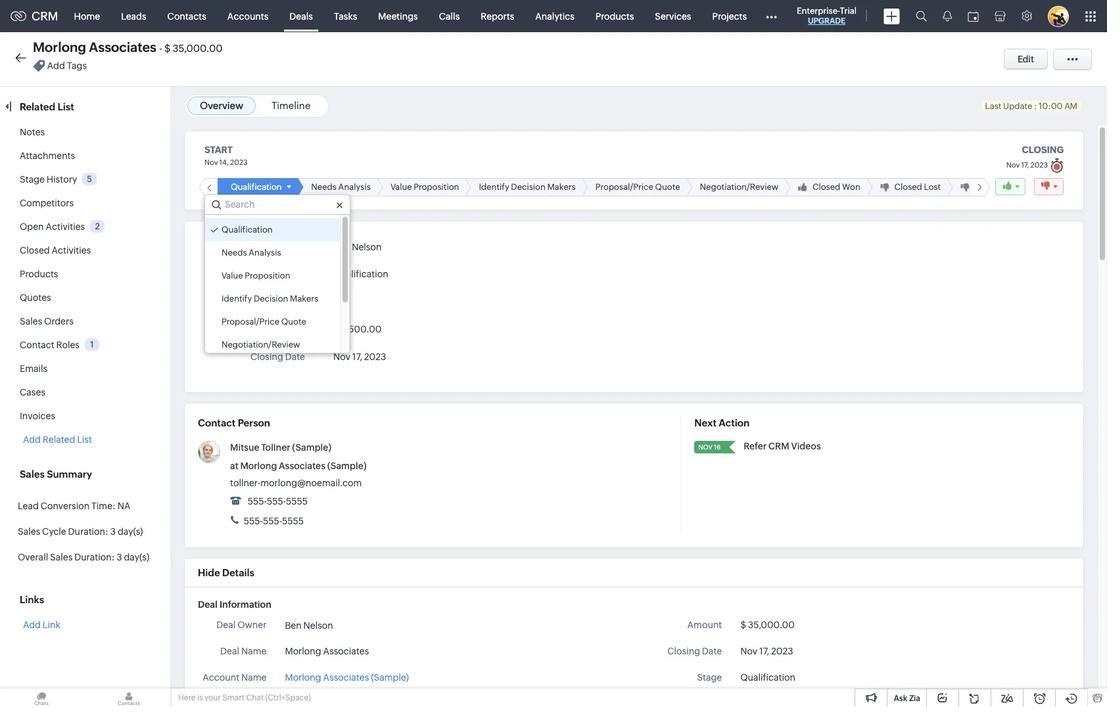 Task type: locate. For each thing, give the bounding box(es) containing it.
ask zia
[[894, 695, 921, 704]]

0 vertical spatial deal owner
[[255, 241, 305, 252]]

1 horizontal spatial negotiation/review
[[700, 182, 779, 192]]

add for add related list
[[23, 435, 41, 445]]

related up notes link
[[20, 101, 55, 112]]

ben nelson for morlong associates
[[285, 621, 333, 631]]

0 vertical spatial add
[[47, 61, 65, 71]]

associates for morlong associates
[[323, 647, 369, 657]]

0 vertical spatial activities
[[46, 222, 85, 232]]

closed for closed lost
[[895, 182, 923, 192]]

proposition
[[414, 182, 460, 192], [245, 271, 290, 281]]

products link up quotes link
[[20, 269, 58, 280]]

identify decision makers
[[479, 182, 576, 192], [222, 294, 319, 304]]

1 horizontal spatial owner
[[276, 241, 305, 252]]

ben up 10
[[334, 242, 350, 253]]

2 vertical spatial 17,
[[760, 647, 770, 657]]

nov down $  35,000.00
[[741, 647, 758, 657]]

contacts image
[[87, 689, 170, 708]]

add for add tags
[[47, 61, 65, 71]]

$  35,000.00
[[741, 620, 795, 631]]

smart
[[223, 694, 245, 703]]

expected revenue
[[225, 324, 305, 335]]

duration: down sales cycle duration: 3 day(s)
[[74, 553, 115, 563]]

morlong associates (sample) link down morlong associates
[[285, 672, 409, 686]]

sales up lead
[[20, 469, 45, 480]]

date down 'amount'
[[703, 647, 722, 657]]

name up account name
[[241, 647, 267, 657]]

products up quotes link
[[20, 269, 58, 280]]

0 horizontal spatial closing
[[251, 352, 283, 362]]

0 vertical spatial (sample)
[[292, 443, 332, 453]]

1 vertical spatial day(s)
[[124, 553, 149, 563]]

quotes link
[[20, 293, 51, 303]]

products left services link
[[596, 11, 634, 21]]

nov 17, 2023
[[334, 352, 386, 362], [741, 647, 794, 657]]

2 horizontal spatial closed
[[895, 182, 923, 192]]

1 horizontal spatial needs analysis
[[311, 182, 371, 192]]

2
[[95, 222, 100, 231]]

notes link
[[20, 127, 45, 137]]

closing down 'amount'
[[668, 647, 701, 657]]

0 vertical spatial day(s)
[[118, 527, 143, 537]]

needs up search text box
[[311, 182, 337, 192]]

17, down '$  3,500.00'
[[352, 352, 362, 362]]

signals element
[[936, 0, 961, 32]]

crm link
[[11, 9, 58, 23]]

deal owner down search text box
[[255, 241, 305, 252]]

1 horizontal spatial identify
[[479, 182, 510, 192]]

closed left lost
[[895, 182, 923, 192]]

owner down search text box
[[276, 241, 305, 252]]

2 name from the top
[[241, 673, 267, 684]]

chat
[[246, 694, 264, 703]]

1 horizontal spatial value
[[391, 182, 412, 192]]

add left link at left bottom
[[23, 620, 41, 631]]

:
[[1035, 101, 1038, 111]]

last
[[986, 101, 1002, 111]]

1 name from the top
[[241, 647, 267, 657]]

17, down closing
[[1022, 161, 1030, 169]]

add left tags
[[47, 61, 65, 71]]

crm right refer
[[769, 441, 790, 452]]

ben nelson up morlong associates
[[285, 621, 333, 631]]

0 horizontal spatial owner
[[238, 620, 267, 631]]

associates down morlong associates
[[323, 673, 369, 684]]

here is your smart chat (ctrl+space)
[[178, 694, 311, 703]]

ben nelson for qualification
[[334, 242, 382, 253]]

qualification
[[231, 182, 282, 192], [222, 225, 273, 235], [334, 269, 389, 280], [741, 673, 796, 684]]

orders
[[44, 316, 74, 327]]

analytics link
[[525, 0, 585, 32]]

list down add tags
[[58, 101, 74, 112]]

products link left services
[[585, 0, 645, 32]]

meetings
[[378, 11, 418, 21]]

closing nov 17, 2023
[[1007, 145, 1064, 169]]

0 vertical spatial closing date
[[251, 352, 305, 362]]

hide details
[[198, 568, 255, 579]]

$ left "3,500.00"
[[334, 324, 339, 335]]

2023 down closing
[[1031, 161, 1049, 169]]

associates up morlong associates (sample) at the bottom left of the page
[[323, 647, 369, 657]]

closed activities
[[20, 245, 91, 256]]

1 horizontal spatial closing date
[[668, 647, 722, 657]]

0 horizontal spatial quote
[[281, 317, 306, 327]]

deal owner down information
[[217, 620, 267, 631]]

morlong associates (sample)
[[285, 673, 409, 684]]

sales for sales summary
[[20, 469, 45, 480]]

1 vertical spatial makers
[[290, 294, 319, 304]]

closed lost
[[895, 182, 941, 192]]

3
[[110, 527, 116, 537], [117, 553, 122, 563]]

sales for sales orders
[[20, 316, 42, 327]]

1 vertical spatial nelson
[[304, 621, 333, 631]]

1 horizontal spatial ben
[[334, 242, 350, 253]]

1 vertical spatial needs
[[222, 248, 247, 258]]

$ inside morlong associates - $ 35,000.00
[[165, 43, 171, 54]]

nov 17, 2023 down "3,500.00"
[[334, 352, 386, 362]]

0 horizontal spatial value proposition
[[222, 271, 290, 281]]

2 vertical spatial (sample)
[[371, 673, 409, 684]]

overview
[[200, 100, 244, 111]]

associates for morlong associates - $ 35,000.00
[[89, 39, 157, 55]]

stage down 'amount'
[[698, 673, 722, 684]]

date down revenue
[[285, 352, 305, 362]]

sales left cycle at the left
[[18, 527, 40, 537]]

lead conversion time: na
[[18, 501, 131, 512]]

closed down open
[[20, 245, 50, 256]]

morlong
[[33, 39, 86, 55], [240, 461, 277, 472], [285, 647, 322, 657], [285, 673, 322, 684]]

nov 17, 2023 down $  35,000.00
[[741, 647, 794, 657]]

list up summary
[[77, 435, 92, 445]]

calendar image
[[968, 11, 980, 21]]

refer crm videos
[[744, 441, 822, 452]]

details
[[222, 568, 255, 579]]

ben up morlong associates
[[285, 621, 302, 631]]

2 vertical spatial add
[[23, 620, 41, 631]]

0 horizontal spatial proposal/price quote
[[222, 317, 306, 327]]

0 horizontal spatial list
[[58, 101, 74, 112]]

0 vertical spatial owner
[[276, 241, 305, 252]]

(sample) for tollner
[[292, 443, 332, 453]]

link
[[43, 620, 60, 631]]

nov left 14,
[[205, 159, 218, 166]]

1 horizontal spatial proposition
[[414, 182, 460, 192]]

value
[[391, 182, 412, 192], [222, 271, 243, 281]]

name up chat
[[241, 673, 267, 684]]

nov down '$  3,500.00'
[[334, 352, 351, 362]]

1 horizontal spatial identify decision makers
[[479, 182, 576, 192]]

associates down leads
[[89, 39, 157, 55]]

associates for morlong associates (sample)
[[323, 673, 369, 684]]

0 vertical spatial duration:
[[68, 527, 108, 537]]

0 vertical spatial $
[[165, 43, 171, 54]]

nov 16
[[699, 444, 721, 451]]

cycle
[[42, 527, 66, 537]]

1 horizontal spatial ben nelson
[[334, 242, 382, 253]]

accounts link
[[217, 0, 279, 32]]

duration: up overall sales duration: 3 day(s)
[[68, 527, 108, 537]]

duration: for overall sales duration:
[[74, 553, 115, 563]]

hide
[[198, 568, 220, 579]]

3 down sales cycle duration: 3 day(s)
[[117, 553, 122, 563]]

invoices
[[20, 411, 55, 422]]

2 vertical spatial stage
[[698, 673, 722, 684]]

closed left won
[[813, 182, 841, 192]]

owner for deal name
[[238, 620, 267, 631]]

contact
[[20, 340, 54, 351], [198, 418, 236, 429]]

name for deal name
[[241, 647, 267, 657]]

deal down hide at left bottom
[[198, 600, 218, 611]]

0 vertical spatial date
[[285, 352, 305, 362]]

2023
[[230, 159, 248, 166], [1031, 161, 1049, 169], [364, 352, 386, 362], [772, 647, 794, 657]]

nelson for morlong associates
[[304, 621, 333, 631]]

0 horizontal spatial nov 17, 2023
[[334, 352, 386, 362]]

1 horizontal spatial $
[[334, 324, 339, 335]]

5555
[[286, 497, 308, 507], [282, 516, 304, 527]]

3,500.00
[[341, 324, 382, 335]]

morlong associates (sample) link up tollner-morlong@noemail.com
[[240, 461, 367, 472]]

ben nelson
[[334, 242, 382, 253], [285, 621, 333, 631]]

1 vertical spatial activities
[[52, 245, 91, 256]]

2023 inside closing nov 17, 2023
[[1031, 161, 1049, 169]]

1 vertical spatial ben nelson
[[285, 621, 333, 631]]

$ right the -
[[165, 43, 171, 54]]

1 vertical spatial morlong associates (sample) link
[[285, 672, 409, 686]]

555-555-5555 down tollner-morlong@noemail.com link
[[242, 516, 304, 527]]

nov down update in the right top of the page
[[1007, 161, 1020, 169]]

services link
[[645, 0, 702, 32]]

chats image
[[0, 689, 83, 708]]

0 horizontal spatial nelson
[[304, 621, 333, 631]]

1 vertical spatial identify
[[222, 294, 252, 304]]

1 horizontal spatial makers
[[548, 182, 576, 192]]

17, down $  35,000.00
[[760, 647, 770, 657]]

mitsue
[[230, 443, 260, 453]]

crm left home
[[32, 9, 58, 23]]

stage up competitors link
[[20, 174, 45, 185]]

0 vertical spatial ben nelson
[[334, 242, 382, 253]]

products
[[596, 11, 634, 21], [20, 269, 58, 280]]

morlong for morlong associates (sample)
[[285, 673, 322, 684]]

1 horizontal spatial value proposition
[[391, 182, 460, 192]]

closing down expected revenue
[[251, 352, 283, 362]]

nelson
[[352, 242, 382, 253], [304, 621, 333, 631]]

search image
[[916, 11, 928, 22]]

0 vertical spatial list
[[58, 101, 74, 112]]

account name
[[203, 673, 267, 684]]

0 horizontal spatial identify decision makers
[[222, 294, 319, 304]]

0 horizontal spatial decision
[[254, 294, 288, 304]]

1 horizontal spatial 35,000.00
[[749, 620, 795, 631]]

morlong for morlong associates - $ 35,000.00
[[33, 39, 86, 55]]

is
[[197, 694, 203, 703]]

555-555-5555 down tollner-morlong@noemail.com
[[246, 497, 308, 507]]

16
[[714, 444, 721, 451]]

sales
[[20, 316, 42, 327], [20, 469, 45, 480], [18, 527, 40, 537], [50, 553, 73, 563]]

1 vertical spatial negotiation/review
[[222, 340, 300, 350]]

search element
[[909, 0, 936, 32]]

create menu image
[[884, 8, 901, 24]]

quote
[[656, 182, 681, 192], [281, 317, 306, 327]]

crm
[[32, 9, 58, 23], [769, 441, 790, 452]]

history
[[47, 174, 77, 185]]

nov
[[205, 159, 218, 166], [1007, 161, 1020, 169], [334, 352, 351, 362], [699, 444, 713, 451], [741, 647, 758, 657]]

1 vertical spatial proposition
[[245, 271, 290, 281]]

ben nelson up 10
[[334, 242, 382, 253]]

deal
[[255, 241, 274, 252], [198, 600, 218, 611], [217, 620, 236, 631], [220, 647, 240, 657]]

account
[[203, 673, 240, 684]]

stage up (%)
[[280, 269, 305, 280]]

day(s) for sales cycle duration: 3 day(s)
[[118, 527, 143, 537]]

activities for closed activities
[[52, 245, 91, 256]]

deal up account name
[[220, 647, 240, 657]]

0 vertical spatial closing
[[251, 352, 283, 362]]

1 vertical spatial owner
[[238, 620, 267, 631]]

17,
[[1022, 161, 1030, 169], [352, 352, 362, 362], [760, 647, 770, 657]]

0 vertical spatial crm
[[32, 9, 58, 23]]

sales down quotes link
[[20, 316, 42, 327]]

day(s) for overall sales duration: 3 day(s)
[[124, 553, 149, 563]]

contact left "person"
[[198, 418, 236, 429]]

0 vertical spatial identify
[[479, 182, 510, 192]]

activities down open activities link
[[52, 245, 91, 256]]

0 horizontal spatial analysis
[[249, 248, 281, 258]]

add related list
[[23, 435, 92, 445]]

sales cycle duration: 3 day(s)
[[18, 527, 143, 537]]

emails link
[[20, 364, 48, 374]]

1 horizontal spatial list
[[77, 435, 92, 445]]

related down invoices at the left of page
[[43, 435, 75, 445]]

1 vertical spatial ben
[[285, 621, 302, 631]]

cases link
[[20, 387, 45, 398]]

3 down "time:"
[[110, 527, 116, 537]]

refer
[[744, 441, 767, 452]]

0 horizontal spatial identify
[[222, 294, 252, 304]]

1 vertical spatial 35,000.00
[[749, 620, 795, 631]]

upgrade
[[808, 16, 846, 26]]

activities up "closed activities" link on the left
[[46, 222, 85, 232]]

2023 right 14,
[[230, 159, 248, 166]]

expected
[[225, 324, 266, 335]]

2023 down "3,500.00"
[[364, 352, 386, 362]]

0 horizontal spatial makers
[[290, 294, 319, 304]]

0 vertical spatial morlong associates (sample) link
[[240, 461, 367, 472]]

$ right 'amount'
[[741, 620, 747, 631]]

0 horizontal spatial 17,
[[352, 352, 362, 362]]

1 vertical spatial needs analysis
[[222, 248, 281, 258]]

0 vertical spatial 35,000.00
[[173, 43, 223, 54]]

contact for contact roles
[[20, 340, 54, 351]]

identify
[[479, 182, 510, 192], [222, 294, 252, 304]]

0 vertical spatial quote
[[656, 182, 681, 192]]

0 horizontal spatial closed
[[20, 245, 50, 256]]

3 for overall sales duration:
[[117, 553, 122, 563]]

qualification down $  35,000.00
[[741, 673, 796, 684]]

1 horizontal spatial closed
[[813, 182, 841, 192]]

leads link
[[111, 0, 157, 32]]

closing date down 'amount'
[[668, 647, 722, 657]]

1 vertical spatial $
[[334, 324, 339, 335]]

1 vertical spatial products
[[20, 269, 58, 280]]

contact up emails link
[[20, 340, 54, 351]]

2 vertical spatial $
[[741, 620, 747, 631]]

1 vertical spatial list
[[77, 435, 92, 445]]

0 horizontal spatial ben
[[285, 621, 302, 631]]

name for account name
[[241, 673, 267, 684]]

sales orders link
[[20, 316, 74, 327]]

1 horizontal spatial analysis
[[339, 182, 371, 192]]

tollner-morlong@noemail.com
[[230, 478, 362, 489]]

value proposition
[[391, 182, 460, 192], [222, 271, 290, 281]]

related
[[20, 101, 55, 112], [43, 435, 75, 445]]

closing date down revenue
[[251, 352, 305, 362]]

1 horizontal spatial crm
[[769, 441, 790, 452]]

needs up probability
[[222, 248, 247, 258]]

add down the invoices link
[[23, 435, 41, 445]]

owner down information
[[238, 620, 267, 631]]

0 horizontal spatial 35,000.00
[[173, 43, 223, 54]]

0 horizontal spatial products
[[20, 269, 58, 280]]

your
[[205, 694, 221, 703]]

1
[[90, 340, 94, 350]]

next action
[[695, 418, 750, 429]]

1 vertical spatial duration:
[[74, 553, 115, 563]]

1 horizontal spatial quote
[[656, 182, 681, 192]]



Task type: vqa. For each thing, say whether or not it's contained in the screenshot.


Task type: describe. For each thing, give the bounding box(es) containing it.
0 horizontal spatial closing date
[[251, 352, 305, 362]]

sales down cycle at the left
[[50, 553, 73, 563]]

related list
[[20, 101, 76, 112]]

morlong associates
[[285, 647, 369, 657]]

1 vertical spatial products link
[[20, 269, 58, 280]]

1 vertical spatial analysis
[[249, 248, 281, 258]]

home link
[[64, 0, 111, 32]]

amount
[[688, 620, 722, 631]]

invoices link
[[20, 411, 55, 422]]

10
[[334, 297, 344, 307]]

0 horizontal spatial proposal/price
[[222, 317, 280, 327]]

35,000.00 inside morlong associates - $ 35,000.00
[[173, 43, 223, 54]]

projects
[[713, 11, 747, 21]]

deal owner for deal name
[[217, 620, 267, 631]]

$ for amount
[[741, 620, 747, 631]]

contacts
[[168, 11, 206, 21]]

closed for closed activities
[[20, 245, 50, 256]]

deal down search text box
[[255, 241, 274, 252]]

duration: for sales cycle duration:
[[68, 527, 108, 537]]

refer crm videos link
[[744, 441, 822, 452]]

$  3,500.00
[[334, 324, 382, 335]]

0 vertical spatial 5555
[[286, 497, 308, 507]]

17, inside closing nov 17, 2023
[[1022, 161, 1030, 169]]

at morlong associates (sample)
[[230, 461, 367, 472]]

sales for sales cycle duration: 3 day(s)
[[18, 527, 40, 537]]

2 horizontal spatial stage
[[698, 673, 722, 684]]

links
[[20, 595, 44, 606]]

trial
[[841, 6, 857, 16]]

1 vertical spatial quote
[[281, 317, 306, 327]]

0 vertical spatial needs analysis
[[311, 182, 371, 192]]

1 horizontal spatial decision
[[511, 182, 546, 192]]

1 vertical spatial crm
[[769, 441, 790, 452]]

0 vertical spatial nov 17, 2023
[[334, 352, 386, 362]]

start
[[205, 145, 233, 155]]

timeline
[[272, 100, 311, 111]]

deal owner for stage
[[255, 241, 305, 252]]

Search text field
[[205, 195, 350, 215]]

1 vertical spatial nov 17, 2023
[[741, 647, 794, 657]]

1 vertical spatial 5555
[[282, 516, 304, 527]]

stage history link
[[20, 174, 77, 185]]

1 vertical spatial closing
[[668, 647, 701, 657]]

(sample) for associates
[[371, 673, 409, 684]]

contact roles
[[20, 340, 80, 351]]

tollner-morlong@noemail.com link
[[230, 478, 362, 489]]

enterprise-trial upgrade
[[797, 6, 857, 26]]

1 horizontal spatial 17,
[[760, 647, 770, 657]]

action
[[719, 418, 750, 429]]

qualification down search text box
[[222, 225, 273, 235]]

qualification up 10
[[334, 269, 389, 280]]

notes
[[20, 127, 45, 137]]

attachments
[[20, 151, 75, 161]]

3 for sales cycle duration:
[[110, 527, 116, 537]]

0 vertical spatial negotiation/review
[[700, 182, 779, 192]]

deal down the deal information
[[217, 620, 236, 631]]

contact for contact person
[[198, 418, 236, 429]]

1 vertical spatial related
[[43, 435, 75, 445]]

deals
[[290, 11, 313, 21]]

tasks link
[[324, 0, 368, 32]]

nov inside closing nov 17, 2023
[[1007, 161, 1020, 169]]

calls link
[[429, 0, 471, 32]]

closing
[[1023, 145, 1064, 155]]

-
[[159, 43, 162, 54]]

morlong for morlong associates
[[285, 647, 322, 657]]

update
[[1004, 101, 1033, 111]]

1 horizontal spatial stage
[[280, 269, 305, 280]]

0 vertical spatial products
[[596, 11, 634, 21]]

1 horizontal spatial proposal/price quote
[[596, 182, 681, 192]]

activities for open activities
[[46, 222, 85, 232]]

2023 down $  35,000.00
[[772, 647, 794, 657]]

nov left 16 on the bottom of the page
[[699, 444, 713, 451]]

signals image
[[943, 11, 953, 22]]

projects link
[[702, 0, 758, 32]]

timeline link
[[272, 100, 311, 111]]

next
[[695, 418, 717, 429]]

contact person
[[198, 418, 270, 429]]

associates up tollner-morlong@noemail.com
[[279, 461, 326, 472]]

deals link
[[279, 0, 324, 32]]

0 vertical spatial related
[[20, 101, 55, 112]]

enterprise-
[[797, 6, 841, 16]]

1 vertical spatial 17,
[[352, 352, 362, 362]]

overall
[[18, 553, 48, 563]]

person
[[238, 418, 270, 429]]

0 horizontal spatial negotiation/review
[[222, 340, 300, 350]]

contact roles link
[[20, 340, 80, 351]]

closed activities link
[[20, 245, 91, 256]]

1 vertical spatial value proposition
[[222, 271, 290, 281]]

10:00
[[1039, 101, 1063, 111]]

na
[[118, 501, 131, 512]]

morlong associates (sample) link for account name
[[285, 672, 409, 686]]

ben for morlong associates
[[285, 621, 302, 631]]

0 vertical spatial value proposition
[[391, 182, 460, 192]]

tollner-
[[230, 478, 261, 489]]

sales summary
[[20, 469, 92, 480]]

leads
[[121, 11, 146, 21]]

am
[[1065, 101, 1078, 111]]

0 vertical spatial 555-555-5555
[[246, 497, 308, 507]]

contacts link
[[157, 0, 217, 32]]

0 vertical spatial makers
[[548, 182, 576, 192]]

0 horizontal spatial needs analysis
[[222, 248, 281, 258]]

at
[[230, 461, 239, 472]]

nov inside the start nov 14, 2023
[[205, 159, 218, 166]]

0 vertical spatial analysis
[[339, 182, 371, 192]]

analytics
[[536, 11, 575, 21]]

add tags
[[47, 61, 87, 71]]

0 horizontal spatial proposition
[[245, 271, 290, 281]]

0 vertical spatial needs
[[311, 182, 337, 192]]

0 vertical spatial identify decision makers
[[479, 182, 576, 192]]

calls
[[439, 11, 460, 21]]

owner for stage
[[276, 241, 305, 252]]

competitors
[[20, 198, 74, 209]]

1 horizontal spatial date
[[703, 647, 722, 657]]

accounts
[[228, 11, 269, 21]]

0 vertical spatial stage
[[20, 174, 45, 185]]

1 horizontal spatial proposal/price
[[596, 182, 654, 192]]

open activities link
[[20, 222, 85, 232]]

mitsue tollner (sample)
[[230, 443, 332, 453]]

0 horizontal spatial needs
[[222, 248, 247, 258]]

services
[[655, 11, 692, 21]]

competitors link
[[20, 198, 74, 209]]

morlong associates (sample) link for at
[[240, 461, 367, 472]]

reports link
[[471, 0, 525, 32]]

1 vertical spatial value
[[222, 271, 243, 281]]

1 vertical spatial (sample)
[[327, 461, 367, 472]]

deal information
[[198, 600, 272, 611]]

ben for qualification
[[334, 242, 350, 253]]

create menu element
[[876, 0, 909, 32]]

ask
[[894, 695, 908, 704]]

1 vertical spatial 555-555-5555
[[242, 516, 304, 527]]

here
[[178, 694, 196, 703]]

nelson for qualification
[[352, 242, 382, 253]]

2023 inside the start nov 14, 2023
[[230, 159, 248, 166]]

attachments link
[[20, 151, 75, 161]]

0 vertical spatial value
[[391, 182, 412, 192]]

1 horizontal spatial products link
[[585, 0, 645, 32]]

conversion
[[41, 501, 90, 512]]

stage history
[[20, 174, 77, 185]]

morlong@noemail.com
[[261, 478, 362, 489]]

revenue
[[268, 324, 305, 335]]

morlong associates - $ 35,000.00
[[33, 39, 223, 55]]

0 horizontal spatial date
[[285, 352, 305, 362]]

cases
[[20, 387, 45, 398]]

edit
[[1018, 54, 1035, 64]]

1 vertical spatial identify decision makers
[[222, 294, 319, 304]]

qualification up search text box
[[231, 182, 282, 192]]

closed for closed won
[[813, 182, 841, 192]]

lead
[[18, 501, 39, 512]]

won
[[843, 182, 861, 192]]

probability
[[245, 297, 291, 307]]

(%)
[[292, 297, 305, 307]]

open
[[20, 222, 44, 232]]

1 vertical spatial decision
[[254, 294, 288, 304]]

add for add link
[[23, 620, 41, 631]]

time:
[[91, 501, 116, 512]]

1 vertical spatial closing date
[[668, 647, 722, 657]]

$ for expected revenue
[[334, 324, 339, 335]]

mitsue tollner (sample) link
[[230, 443, 332, 453]]



